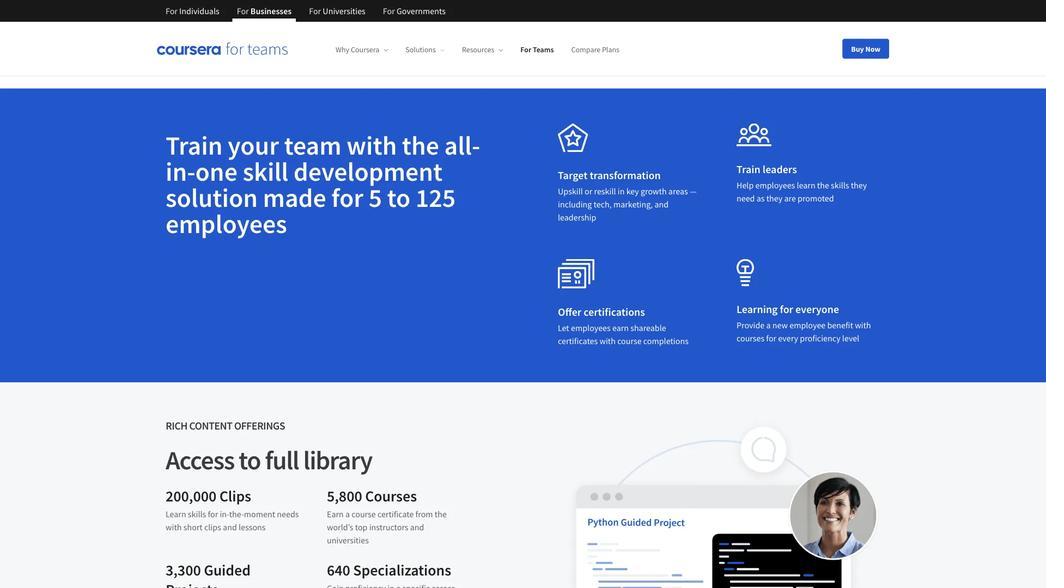 Task type: locate. For each thing, give the bounding box(es) containing it.
0 vertical spatial a
[[767, 320, 771, 331]]

are
[[785, 193, 796, 204]]

the-
[[229, 510, 244, 520]]

skills inside 200,000 clips learn skills for in-the-moment needs with short clips and lessons
[[188, 510, 206, 520]]

proficiency
[[801, 333, 841, 344]]

0 horizontal spatial a
[[346, 510, 350, 520]]

with down earn
[[600, 336, 616, 347]]

1 horizontal spatial skills
[[832, 180, 850, 191]]

employees for train
[[756, 180, 796, 191]]

course down earn
[[618, 336, 642, 347]]

with up 5
[[347, 129, 397, 162]]

for left businesses
[[237, 5, 249, 16]]

640
[[327, 561, 350, 580]]

shareable
[[631, 323, 667, 334]]

offerings
[[234, 419, 285, 433]]

to left "full"
[[239, 444, 261, 477]]

train inside train your team with the all- in-one skill development solution made for 5 to 125 employees
[[166, 129, 223, 162]]

the up the promoted
[[818, 180, 830, 191]]

help
[[737, 180, 754, 191]]

completions
[[644, 336, 689, 347]]

from
[[416, 510, 433, 520]]

1 horizontal spatial a
[[767, 320, 771, 331]]

skills up short
[[188, 510, 206, 520]]

the inside 5,800 courses earn a course certificate from the world's top instructors and universities
[[435, 510, 447, 520]]

course
[[618, 336, 642, 347], [352, 510, 376, 520]]

0 horizontal spatial train
[[166, 129, 223, 162]]

for left 5
[[332, 181, 364, 214]]

salesforce logo image
[[296, 0, 359, 23]]

world's
[[327, 523, 354, 534]]

moment
[[244, 510, 275, 520]]

in- inside train your team with the all- in-one skill development solution made for 5 to 125 employees
[[166, 155, 196, 188]]

needs
[[277, 510, 299, 520]]

employees inside train leaders help employees learn the skills they need as they are promoted
[[756, 180, 796, 191]]

to inside train your team with the all- in-one skill development solution made for 5 to 125 employees
[[387, 181, 411, 214]]

train for train leaders help employees learn the skills they need as they are promoted
[[737, 163, 761, 176]]

including
[[558, 199, 592, 210]]

1 horizontal spatial and
[[410, 523, 424, 534]]

made
[[263, 181, 326, 214]]

0 horizontal spatial to
[[239, 444, 261, 477]]

skills up the promoted
[[832, 180, 850, 191]]

for teams
[[521, 45, 554, 55]]

for left universities
[[309, 5, 321, 16]]

0 horizontal spatial skills
[[188, 510, 206, 520]]

for down new
[[767, 333, 777, 344]]

1 vertical spatial the
[[818, 180, 830, 191]]

a left new
[[767, 320, 771, 331]]

with inside learning for everyone provide a new employee benefit with courses for every proficiency level
[[856, 320, 872, 331]]

train inside train leaders help employees learn the skills they need as they are promoted
[[737, 163, 761, 176]]

2 vertical spatial employees
[[571, 323, 611, 334]]

buy
[[852, 44, 865, 54]]

for
[[166, 5, 178, 16], [237, 5, 249, 16], [309, 5, 321, 16], [383, 5, 395, 16], [521, 45, 532, 55]]

lightbulb icon image
[[737, 259, 755, 287]]

governments
[[397, 5, 446, 16]]

let
[[558, 323, 570, 334]]

1 vertical spatial train
[[737, 163, 761, 176]]

or
[[585, 186, 593, 197]]

0 horizontal spatial employees
[[166, 208, 287, 240]]

areas
[[669, 186, 689, 197]]

with down "learn"
[[166, 523, 182, 534]]

courses
[[365, 487, 417, 506]]

world-class content image
[[558, 259, 595, 289]]

0 horizontal spatial course
[[352, 510, 376, 520]]

train leaders help employees learn the skills they need as they are promoted
[[737, 163, 868, 204]]

a right earn
[[346, 510, 350, 520]]

0 vertical spatial train
[[166, 129, 223, 162]]

—
[[690, 186, 697, 197]]

to right 5
[[387, 181, 411, 214]]

0 vertical spatial skills
[[832, 180, 850, 191]]

employees for offer
[[571, 323, 611, 334]]

individuals
[[179, 5, 220, 16]]

and
[[655, 199, 669, 210], [223, 523, 237, 534], [410, 523, 424, 534]]

0 vertical spatial course
[[618, 336, 642, 347]]

2 horizontal spatial and
[[655, 199, 669, 210]]

2 vertical spatial the
[[435, 510, 447, 520]]

certificate
[[378, 510, 414, 520]]

new
[[773, 320, 788, 331]]

5,800
[[327, 487, 362, 506]]

learning
[[737, 303, 778, 316]]

upskill
[[558, 186, 583, 197]]

0 horizontal spatial in-
[[166, 155, 196, 188]]

in-
[[166, 155, 196, 188], [220, 510, 229, 520]]

for teams link
[[521, 45, 554, 55]]

certificates
[[558, 336, 598, 347]]

full
[[265, 444, 299, 477]]

marketing,
[[614, 199, 653, 210]]

why coursera
[[336, 45, 380, 55]]

illustration of coursera's guided projects image
[[558, 418, 881, 589]]

for left governments
[[383, 5, 395, 16]]

0 horizontal spatial and
[[223, 523, 237, 534]]

1 vertical spatial employees
[[166, 208, 287, 240]]

1 vertical spatial a
[[346, 510, 350, 520]]

they right as
[[767, 193, 783, 204]]

2 horizontal spatial employees
[[756, 180, 796, 191]]

1 vertical spatial course
[[352, 510, 376, 520]]

course inside offer certifications let employees earn shareable certificates with course completions
[[618, 336, 642, 347]]

0 vertical spatial to
[[387, 181, 411, 214]]

access
[[166, 444, 234, 477]]

1 horizontal spatial in-
[[220, 510, 229, 520]]

1 horizontal spatial course
[[618, 336, 642, 347]]

lessons
[[239, 523, 266, 534]]

0 vertical spatial they
[[851, 180, 868, 191]]

employees up 'certificates'
[[571, 323, 611, 334]]

employees inside offer certifications let employees earn shareable certificates with course completions
[[571, 323, 611, 334]]

0 vertical spatial employees
[[756, 180, 796, 191]]

with inside offer certifications let employees earn shareable certificates with course completions
[[600, 336, 616, 347]]

offer certifications let employees earn shareable certificates with course completions
[[558, 305, 689, 347]]

banner navigation
[[157, 0, 455, 22]]

with up level
[[856, 320, 872, 331]]

coursera
[[351, 45, 380, 55]]

specializations
[[353, 561, 452, 580]]

clips
[[204, 523, 221, 534]]

1 horizontal spatial employees
[[571, 323, 611, 334]]

courses
[[737, 333, 765, 344]]

5
[[369, 181, 382, 214]]

1 horizontal spatial to
[[387, 181, 411, 214]]

1 vertical spatial in-
[[220, 510, 229, 520]]

employees down one
[[166, 208, 287, 240]]

they right learn
[[851, 180, 868, 191]]

and down the from at the bottom of the page
[[410, 523, 424, 534]]

the left all-
[[402, 129, 439, 162]]

learn
[[166, 510, 186, 520]]

for up clips
[[208, 510, 218, 520]]

640 specializations
[[327, 561, 452, 580]]

employee
[[790, 320, 826, 331]]

plans
[[602, 45, 620, 55]]

employees down leaders
[[756, 180, 796, 191]]

with inside 200,000 clips learn skills for in-the-moment needs with short clips and lessons
[[166, 523, 182, 534]]

0 vertical spatial the
[[402, 129, 439, 162]]

and down 'the-'
[[223, 523, 237, 534]]

the right the from at the bottom of the page
[[435, 510, 447, 520]]

they
[[851, 180, 868, 191], [767, 193, 783, 204]]

employees
[[756, 180, 796, 191], [166, 208, 287, 240], [571, 323, 611, 334]]

skills
[[832, 180, 850, 191], [188, 510, 206, 520]]

and down growth at the right of the page
[[655, 199, 669, 210]]

3,300 guided projects
[[166, 561, 251, 589]]

train for train your team with the all- in-one skill development solution made for 5 to 125 employees
[[166, 129, 223, 162]]

1 vertical spatial skills
[[188, 510, 206, 520]]

train
[[166, 129, 223, 162], [737, 163, 761, 176]]

development
[[294, 155, 443, 188]]

resources
[[462, 45, 495, 55]]

transformation
[[590, 169, 661, 182]]

1 horizontal spatial train
[[737, 163, 761, 176]]

0 vertical spatial in-
[[166, 155, 196, 188]]

0 horizontal spatial they
[[767, 193, 783, 204]]

resources link
[[462, 45, 503, 55]]

guided
[[204, 561, 251, 580]]

for left "individuals"
[[166, 5, 178, 16]]

for inside 200,000 clips learn skills for in-the-moment needs with short clips and lessons
[[208, 510, 218, 520]]

a
[[767, 320, 771, 331], [346, 510, 350, 520]]

1 horizontal spatial they
[[851, 180, 868, 191]]

course up top
[[352, 510, 376, 520]]



Task type: describe. For each thing, give the bounding box(es) containing it.
teams
[[533, 45, 554, 55]]

instructors
[[369, 523, 409, 534]]

earn
[[613, 323, 629, 334]]

projects
[[166, 581, 219, 589]]

solutions
[[406, 45, 436, 55]]

skills inside train leaders help employees learn the skills they need as they are promoted
[[832, 180, 850, 191]]

125
[[416, 181, 456, 214]]

for for businesses
[[237, 5, 249, 16]]

as
[[757, 193, 765, 204]]

provide
[[737, 320, 765, 331]]

one
[[196, 155, 238, 188]]

team
[[284, 129, 342, 162]]

course inside 5,800 courses earn a course certificate from the world's top instructors and universities
[[352, 510, 376, 520]]

and inside 5,800 courses earn a course certificate from the world's top instructors and universities
[[410, 523, 424, 534]]

every
[[779, 333, 799, 344]]

access to full library
[[166, 444, 372, 477]]

for for universities
[[309, 5, 321, 16]]

why
[[336, 45, 350, 55]]

the inside train leaders help employees learn the skills they need as they are promoted
[[818, 180, 830, 191]]

clips
[[220, 487, 251, 506]]

for left 'teams'
[[521, 45, 532, 55]]

rich content offerings
[[166, 419, 285, 433]]

buy now button
[[843, 39, 890, 59]]

5,800 courses earn a course certificate from the world's top instructors and universities
[[327, 487, 447, 547]]

everyone
[[796, 303, 840, 316]]

leadership
[[558, 212, 597, 223]]

content
[[189, 419, 232, 433]]

target
[[558, 169, 588, 182]]

now
[[866, 44, 881, 54]]

level
[[843, 333, 860, 344]]

for governments
[[383, 5, 446, 16]]

solution
[[166, 181, 258, 214]]

universities
[[323, 5, 366, 16]]

200,000 clips learn skills for in-the-moment needs with short clips and lessons
[[166, 487, 299, 534]]

learn
[[797, 180, 816, 191]]

certifications
[[584, 305, 646, 319]]

need
[[737, 193, 755, 204]]

compare plans link
[[572, 45, 620, 55]]

for universities
[[309, 5, 366, 16]]

all-
[[445, 129, 481, 162]]

1 vertical spatial they
[[767, 193, 783, 204]]

benefit
[[828, 320, 854, 331]]

learning for everyone provide a new employee benefit with courses for every proficiency level
[[737, 303, 872, 344]]

with inside train your team with the all- in-one skill development solution made for 5 to 125 employees
[[347, 129, 397, 162]]

employees inside train your team with the all- in-one skill development solution made for 5 to 125 employees
[[166, 208, 287, 240]]

reskill
[[595, 186, 616, 197]]

in-demand skills image
[[558, 124, 589, 152]]

buy now
[[852, 44, 881, 54]]

for inside train your team with the all- in-one skill development solution made for 5 to 125 employees
[[332, 181, 364, 214]]

growth
[[641, 186, 667, 197]]

tech,
[[594, 199, 612, 210]]

promoted
[[798, 193, 835, 204]]

the inside train your team with the all- in-one skill development solution made for 5 to 125 employees
[[402, 129, 439, 162]]

compare plans
[[572, 45, 620, 55]]

solutions link
[[406, 45, 445, 55]]

offer
[[558, 305, 582, 319]]

library
[[303, 444, 372, 477]]

top
[[355, 523, 368, 534]]

short
[[184, 523, 203, 534]]

200,000
[[166, 487, 217, 506]]

universities
[[327, 536, 369, 547]]

compare
[[572, 45, 601, 55]]

rich
[[166, 419, 187, 433]]

johns hopkins university logo image
[[395, 0, 475, 10]]

target transformation upskill or reskill in key growth areas — including tech, marketing, and leadership
[[558, 169, 697, 223]]

for up new
[[780, 303, 794, 316]]

team icon image
[[737, 124, 772, 146]]

a inside 5,800 courses earn a course certificate from the world's top instructors and universities
[[346, 510, 350, 520]]

key
[[627, 186, 639, 197]]

and inside 200,000 clips learn skills for in-the-moment needs with short clips and lessons
[[223, 523, 237, 534]]

skill
[[243, 155, 289, 188]]

in
[[618, 186, 625, 197]]

your
[[228, 129, 279, 162]]

for for governments
[[383, 5, 395, 16]]

earn
[[327, 510, 344, 520]]

train your team with the all- in-one skill development solution made for 5 to 125 employees
[[166, 129, 481, 240]]

1 vertical spatial to
[[239, 444, 261, 477]]

in- inside 200,000 clips learn skills for in-the-moment needs with short clips and lessons
[[220, 510, 229, 520]]

leaders
[[763, 163, 798, 176]]

and inside target transformation upskill or reskill in key growth areas — including tech, marketing, and leadership
[[655, 199, 669, 210]]

for businesses
[[237, 5, 292, 16]]

a inside learning for everyone provide a new employee benefit with courses for every proficiency level
[[767, 320, 771, 331]]

coursera for teams image
[[157, 43, 288, 55]]

imperial college london image
[[179, 0, 260, 12]]

for individuals
[[166, 5, 220, 16]]

for for individuals
[[166, 5, 178, 16]]

3,300
[[166, 561, 201, 580]]



Task type: vqa. For each thing, say whether or not it's contained in the screenshot.
Procter & Gamble fuels innovation with online learning Get case study
no



